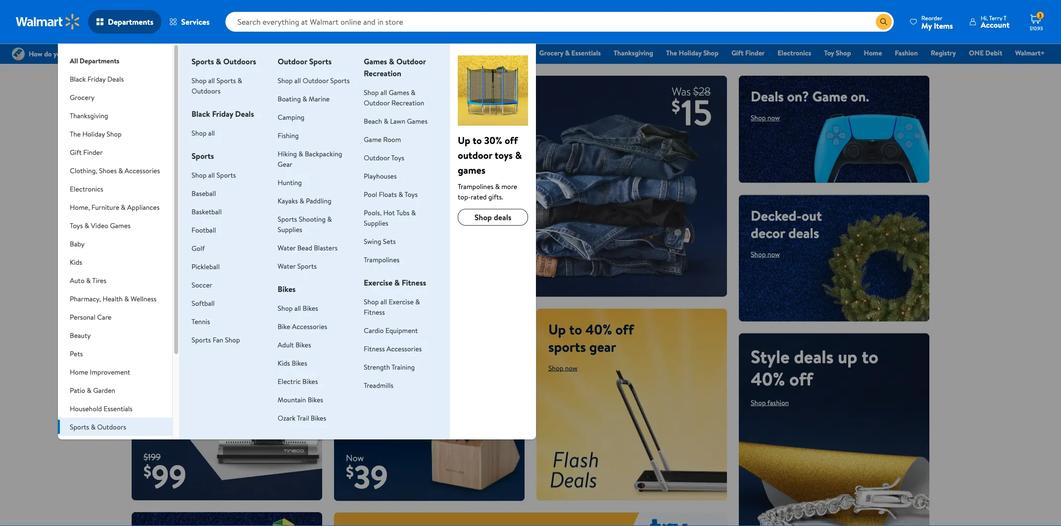 Task type: locate. For each thing, give the bounding box(es) containing it.
1 vertical spatial electronics
[[70, 184, 103, 194]]

deals inside 'style deals up to 40% off'
[[794, 344, 834, 369]]

& up huge
[[238, 76, 242, 85]]

beauty
[[70, 331, 91, 340]]

&
[[565, 48, 570, 58], [216, 56, 221, 67], [389, 56, 395, 67], [238, 76, 242, 85], [411, 87, 416, 97], [303, 94, 307, 104], [384, 116, 389, 126], [516, 148, 522, 162], [299, 149, 303, 158], [118, 166, 123, 175], [496, 182, 500, 191], [399, 189, 403, 199], [300, 196, 304, 206], [121, 202, 126, 212], [412, 208, 416, 217], [327, 214, 332, 224], [85, 221, 89, 230], [86, 276, 91, 285], [395, 277, 400, 288], [124, 294, 129, 304], [416, 297, 420, 307], [87, 386, 92, 395], [91, 422, 96, 432], [118, 441, 122, 450]]

the holiday shop for the holiday shop link
[[667, 48, 719, 58]]

0 horizontal spatial $
[[144, 460, 152, 482]]

1 horizontal spatial sports & outdoors
[[192, 56, 256, 67]]

up inside up to 30% off outdoor toys & games trampolines & more top-rated gifts.
[[458, 133, 471, 147]]

gift right the holiday shop link
[[732, 48, 744, 58]]

sports up gifts,
[[217, 76, 236, 85]]

trail
[[297, 413, 309, 423]]

& up the shop all games & outdoor recreation 'link'
[[389, 56, 395, 67]]

home improvement
[[70, 367, 130, 377]]

shop now link
[[751, 113, 780, 123], [751, 249, 780, 259], [346, 269, 391, 285], [144, 301, 173, 311], [346, 346, 375, 356], [549, 363, 578, 373]]

services button
[[161, 10, 218, 34]]

grocery for grocery & essentials
[[540, 48, 564, 58]]

1 vertical spatial outdoors
[[192, 86, 221, 96]]

0 vertical spatial thanksgiving
[[614, 48, 654, 58]]

1 vertical spatial friday
[[88, 74, 106, 84]]

$ for 99
[[144, 460, 152, 482]]

1 vertical spatial game
[[364, 134, 382, 144]]

gift up clothing,
[[70, 147, 82, 157]]

& down games & outdoor recreation
[[411, 87, 416, 97]]

1 horizontal spatial grocery
[[540, 48, 564, 58]]

1 vertical spatial essentials
[[104, 404, 133, 414]]

black friday deals inside dropdown button
[[70, 74, 124, 84]]

all up gifts,
[[208, 76, 215, 85]]

soccer link
[[192, 280, 212, 290]]

boating & marine link
[[278, 94, 330, 104]]

0 vertical spatial 40%
[[586, 320, 613, 339]]

home inside home deals up to 30% off
[[144, 225, 190, 250]]

electronics left toy
[[778, 48, 812, 58]]

off inside up to 30% off outdoor toys & games trampolines & more top-rated gifts.
[[505, 133, 518, 147]]

shop all exercise & fitness link
[[364, 297, 420, 317]]

outdoor sports
[[278, 56, 332, 67]]

all up baseball link
[[208, 170, 215, 180]]

& inside pools, hot tubs & supplies
[[412, 208, 416, 217]]

deals for home deals up to 30% off
[[195, 225, 234, 250]]

1 vertical spatial sports & outdoors
[[70, 422, 126, 432]]

sports up basketball link at the left
[[217, 170, 236, 180]]

auto
[[70, 276, 85, 285]]

appliances
[[127, 202, 160, 212]]

0 vertical spatial water
[[278, 243, 296, 253]]

1 horizontal spatial thanksgiving
[[614, 48, 654, 58]]

& left tires on the bottom of page
[[86, 276, 91, 285]]

games down home, furniture & appliances dropdown button
[[110, 221, 131, 230]]

up left gear at the right
[[549, 320, 566, 339]]

1 horizontal spatial the holiday shop
[[667, 48, 719, 58]]

0 horizontal spatial black friday deals
[[70, 74, 124, 84]]

fashion link
[[891, 48, 923, 58]]

0 horizontal spatial gift
[[70, 147, 82, 157]]

deals right style
[[794, 344, 834, 369]]

home up fitness accessories link
[[346, 320, 383, 339]]

& right 'hiking'
[[299, 149, 303, 158]]

recreation inside shop all games & outdoor recreation
[[392, 98, 424, 107]]

0 vertical spatial 30%
[[485, 133, 503, 147]]

0 horizontal spatial accessories
[[125, 166, 160, 175]]

recreation up lawn
[[392, 98, 424, 107]]

0 vertical spatial up
[[144, 247, 163, 272]]

0 vertical spatial black friday deals
[[472, 48, 527, 58]]

0 vertical spatial grocery
[[540, 48, 564, 58]]

& inside seasonal decor & party supplies
[[118, 441, 122, 450]]

electronics down clothing,
[[70, 184, 103, 194]]

0 horizontal spatial game
[[364, 134, 382, 144]]

0 horizontal spatial grocery
[[70, 92, 95, 102]]

kids down the adult
[[278, 358, 290, 368]]

& right tubs
[[412, 208, 416, 217]]

1 vertical spatial trampolines
[[364, 255, 400, 264]]

1 water from the top
[[278, 243, 296, 253]]

& inside shop all games & outdoor recreation
[[411, 87, 416, 97]]

outdoor up beach
[[364, 98, 390, 107]]

home inside home link
[[865, 48, 883, 58]]

0 horizontal spatial kids
[[70, 257, 82, 267]]

grocery
[[540, 48, 564, 58], [70, 92, 95, 102]]

deals inside home deals up to 30% off
[[195, 225, 234, 250]]

accessories down the gift finder dropdown button
[[125, 166, 160, 175]]

toys up "baby"
[[70, 221, 83, 230]]

shop now link for home deals up to 30% off
[[144, 301, 173, 311]]

1 horizontal spatial 30%
[[485, 133, 503, 147]]

40% inside up to 40% off sports gear
[[586, 320, 613, 339]]

1 horizontal spatial finder
[[746, 48, 765, 58]]

baseball link
[[192, 188, 216, 198]]

kids inside kids dropdown button
[[70, 257, 82, 267]]

sports fan shop
[[192, 335, 240, 345]]

1 horizontal spatial outdoors
[[192, 86, 221, 96]]

home inside home improvement 'dropdown button'
[[70, 367, 88, 377]]

grocery inside 'dropdown button'
[[70, 92, 95, 102]]

$ inside $199 $ 99
[[144, 460, 152, 482]]

up inside up to 40% off sports gear
[[549, 320, 566, 339]]

off inside 'style deals up to 40% off'
[[790, 367, 814, 391]]

shop inside shop all sports & outdoors
[[192, 76, 207, 85]]

to inside 'style deals up to 40% off'
[[862, 344, 879, 369]]

grocery down the all
[[70, 92, 95, 102]]

outdoor up playhouses link
[[364, 153, 390, 162]]

1 horizontal spatial essentials
[[572, 48, 601, 58]]

essentials down walmart site-wide search box
[[572, 48, 601, 58]]

outdoor toys link
[[364, 153, 405, 162]]

off
[[505, 133, 518, 147], [144, 270, 167, 294], [616, 320, 634, 339], [790, 367, 814, 391]]

2 vertical spatial accessories
[[387, 344, 422, 354]]

departments button
[[88, 10, 161, 34]]

kids up auto
[[70, 257, 82, 267]]

toys up tubs
[[405, 189, 418, 199]]

$ inside now $ 39
[[346, 461, 354, 483]]

30% inside up to 30% off outdoor toys & games trampolines & more top-rated gifts.
[[485, 133, 503, 147]]

home, furniture & appliances
[[70, 202, 160, 212]]

all up bike accessories link in the bottom left of the page
[[295, 303, 301, 313]]

tech
[[176, 87, 203, 106]]

camping
[[278, 112, 305, 122]]

the inside the holiday shop dropdown button
[[70, 129, 81, 139]]

finder up clothing,
[[83, 147, 103, 157]]

0 horizontal spatial holiday
[[82, 129, 105, 139]]

sports & outdoors button
[[58, 418, 172, 436]]

game room link
[[364, 134, 401, 144]]

0 horizontal spatial up
[[458, 133, 471, 147]]

up inside 'style deals up to 40% off'
[[838, 344, 858, 369]]

now down the 'trampolines' link at the left
[[371, 272, 383, 282]]

holiday for the holiday shop link
[[679, 48, 702, 58]]

exercise inside shop all exercise & fitness
[[389, 297, 414, 307]]

0 vertical spatial trampolines
[[458, 182, 494, 191]]

0 vertical spatial the
[[667, 48, 678, 58]]

improvement
[[90, 367, 130, 377]]

water bead blasters link
[[278, 243, 338, 253]]

1 horizontal spatial $
[[346, 461, 354, 483]]

departments up 'all departments' link
[[108, 16, 154, 27]]

outdoor up the shop all games & outdoor recreation 'link'
[[397, 56, 426, 67]]

was dollar $199, now dollar 99 group
[[132, 451, 187, 501]]

0 horizontal spatial the holiday shop
[[70, 129, 122, 139]]

1 horizontal spatial supplies
[[278, 225, 302, 234]]

ozark trail bikes
[[278, 413, 326, 423]]

care
[[97, 312, 112, 322]]

friday for black friday deals dropdown button in the top left of the page
[[88, 74, 106, 84]]

supplies inside seasonal decor & party supplies
[[70, 451, 94, 461]]

home improvement button
[[58, 363, 172, 381]]

home up patio
[[70, 367, 88, 377]]

kids for kids bikes
[[278, 358, 290, 368]]

out
[[802, 206, 823, 225]]

one
[[970, 48, 984, 58]]

savings
[[144, 104, 187, 123]]

friday inside dropdown button
[[88, 74, 106, 84]]

the up clothing,
[[70, 129, 81, 139]]

up inside home deals up to 30% off
[[144, 247, 163, 272]]

sports up seasonal
[[70, 422, 89, 432]]

exercise down exercise & fitness
[[389, 297, 414, 307]]

all inside shop all exercise & fitness
[[381, 297, 387, 307]]

shop deals link
[[458, 209, 528, 226]]

0 vertical spatial toys
[[392, 153, 405, 162]]

0 horizontal spatial gift finder
[[70, 147, 103, 157]]

outdoor inside shop all games & outdoor recreation
[[364, 98, 390, 107]]

toys down room
[[392, 153, 405, 162]]

thanksgiving
[[614, 48, 654, 58], [70, 111, 108, 120]]

& left party
[[118, 441, 122, 450]]

electric bikes
[[278, 377, 318, 386]]

deals inside decked-out decor deals
[[789, 223, 820, 242]]

0 horizontal spatial electronics
[[70, 184, 103, 194]]

deals inside black friday deals dropdown button
[[107, 74, 124, 84]]

0 vertical spatial kids
[[70, 257, 82, 267]]

home for home
[[865, 48, 883, 58]]

fitness up shop all exercise & fitness
[[402, 277, 426, 288]]

shop now link for home deals are served
[[346, 346, 375, 356]]

water sports
[[278, 261, 317, 271]]

electronics inside dropdown button
[[70, 184, 103, 194]]

2 horizontal spatial friday
[[490, 48, 509, 58]]

shop now for up to 40% off sports gear
[[549, 363, 578, 373]]

accessories down "shop all bikes" link
[[292, 322, 327, 331]]

fitness inside shop all exercise & fitness
[[364, 307, 385, 317]]

all up 'boating & marine' link
[[295, 76, 301, 85]]

fan
[[213, 335, 223, 345]]

the right thanksgiving link
[[667, 48, 678, 58]]

camping link
[[278, 112, 305, 122]]

2 vertical spatial toys
[[70, 221, 83, 230]]

walmart image
[[16, 14, 80, 30]]

bike accessories link
[[278, 322, 327, 331]]

the
[[667, 48, 678, 58], [70, 129, 81, 139]]

1 horizontal spatial electronics
[[778, 48, 812, 58]]

gift finder inside dropdown button
[[70, 147, 103, 157]]

shop now for save big!
[[354, 272, 383, 282]]

0 horizontal spatial friday
[[88, 74, 106, 84]]

2 vertical spatial fitness
[[364, 344, 385, 354]]

gifts,
[[207, 87, 238, 106]]

1 vertical spatial accessories
[[292, 322, 327, 331]]

sports & outdoors down household essentials
[[70, 422, 126, 432]]

now down deals on? game on.
[[768, 113, 780, 123]]

hiking & backpacking gear
[[278, 149, 342, 169]]

basketball link
[[192, 207, 222, 216]]

to inside up to 40% off sports gear
[[570, 320, 583, 339]]

golf
[[192, 243, 205, 253]]

gift finder left electronics link at the right
[[732, 48, 765, 58]]

deals inside "link"
[[494, 212, 512, 223]]

all for bikes
[[295, 303, 301, 313]]

deals for home deals are served
[[386, 320, 417, 339]]

now right wellness
[[160, 301, 173, 311]]

holiday inside dropdown button
[[82, 129, 105, 139]]

clothing, shoes & accessories button
[[58, 161, 172, 180]]

trampolines up rated
[[458, 182, 494, 191]]

all inside shop all games & outdoor recreation
[[381, 87, 387, 97]]

gift finder up clothing,
[[70, 147, 103, 157]]

2 horizontal spatial supplies
[[364, 218, 389, 228]]

$199
[[144, 451, 161, 463]]

the inside the holiday shop link
[[667, 48, 678, 58]]

all down games & outdoor recreation
[[381, 87, 387, 97]]

grocery for grocery
[[70, 92, 95, 102]]

shop now for home deals up to 30% off
[[144, 301, 173, 311]]

are
[[420, 320, 439, 339]]

black for black friday deals dropdown button in the top left of the page
[[70, 74, 86, 84]]

2 water from the top
[[278, 261, 296, 271]]

fitness up cardio
[[364, 307, 385, 317]]

& right kayaks
[[300, 196, 304, 206]]

kayaks & paddling
[[278, 196, 332, 206]]

walmart+ link
[[1011, 48, 1050, 58]]

& up shop all sports & outdoors
[[216, 56, 221, 67]]

1 vertical spatial holiday
[[82, 129, 105, 139]]

0 horizontal spatial black
[[70, 74, 86, 84]]

games up the shop all games & outdoor recreation 'link'
[[364, 56, 387, 67]]

1 horizontal spatial trampolines
[[458, 182, 494, 191]]

accessories for bike accessories
[[292, 322, 327, 331]]

0 horizontal spatial 40%
[[586, 320, 613, 339]]

water for water bead blasters
[[278, 243, 296, 253]]

home down search icon
[[865, 48, 883, 58]]

sports & outdoors
[[192, 56, 256, 67], [70, 422, 126, 432]]

recreation
[[364, 68, 402, 79], [392, 98, 424, 107]]

1 vertical spatial the holiday shop
[[70, 129, 122, 139]]

0 vertical spatial essentials
[[572, 48, 601, 58]]

1 horizontal spatial holiday
[[679, 48, 702, 58]]

supplies down seasonal
[[70, 451, 94, 461]]

equipment
[[386, 326, 418, 335]]

tennis link
[[192, 317, 210, 326]]

bikes up the mountain bikes
[[303, 377, 318, 386]]

furniture
[[92, 202, 119, 212]]

finder for gift finder link
[[746, 48, 765, 58]]

now down decor
[[768, 249, 780, 259]]

game left on.
[[813, 87, 848, 106]]

supplies up bead
[[278, 225, 302, 234]]

sports down kayaks
[[278, 214, 297, 224]]

shop now inside shop now link
[[354, 272, 383, 282]]

essentials down patio & garden dropdown button
[[104, 404, 133, 414]]

toy
[[825, 48, 835, 58]]

bikes up trail
[[308, 395, 323, 405]]

accessories up training
[[387, 344, 422, 354]]

1 vertical spatial up
[[838, 344, 858, 369]]

the holiday shop link
[[662, 48, 724, 58]]

0 horizontal spatial thanksgiving
[[70, 111, 108, 120]]

shop now for decked-out decor deals
[[751, 249, 780, 259]]

0 vertical spatial the holiday shop
[[667, 48, 719, 58]]

friday for black friday deals link
[[490, 48, 509, 58]]

& up gifts.
[[496, 182, 500, 191]]

thanksgiving button
[[58, 106, 172, 125]]

1 vertical spatial the
[[70, 129, 81, 139]]

now down sports
[[565, 363, 578, 373]]

gift inside dropdown button
[[70, 147, 82, 157]]

black friday deals link
[[468, 48, 531, 58]]

1 horizontal spatial kids
[[278, 358, 290, 368]]

1 vertical spatial black
[[70, 74, 86, 84]]

up for style deals up to 40% off
[[838, 344, 858, 369]]

all for outdoor sports
[[295, 76, 301, 85]]

0 vertical spatial up
[[458, 133, 471, 147]]

hunting link
[[278, 178, 302, 187]]

0 vertical spatial holiday
[[679, 48, 702, 58]]

mountain
[[278, 395, 306, 405]]

sports & outdoors image
[[458, 55, 528, 126]]

game down beach
[[364, 134, 382, 144]]

up for home deals up to 30% off
[[144, 247, 163, 272]]

deals up the fitness accessories
[[386, 320, 417, 339]]

trampolines
[[458, 182, 494, 191], [364, 255, 400, 264]]

0 vertical spatial outdoors
[[223, 56, 256, 67]]

deals right decor
[[789, 223, 820, 242]]

0 vertical spatial finder
[[746, 48, 765, 58]]

kids
[[70, 257, 82, 267], [278, 358, 290, 368]]

0 horizontal spatial up
[[144, 247, 163, 272]]

1 horizontal spatial 40%
[[751, 367, 786, 391]]

hiking & backpacking gear link
[[278, 149, 342, 169]]

off inside up to 40% off sports gear
[[616, 320, 634, 339]]

supplies down pools,
[[364, 218, 389, 228]]

0 horizontal spatial outdoors
[[97, 422, 126, 432]]

gift finder link
[[727, 48, 770, 58]]

sports
[[549, 337, 586, 356]]

1 vertical spatial fitness
[[364, 307, 385, 317]]

1 vertical spatial up
[[549, 320, 566, 339]]

sports fan shop link
[[192, 335, 240, 345]]

sports
[[192, 56, 214, 67], [309, 56, 332, 67], [217, 76, 236, 85], [331, 76, 350, 85], [192, 151, 214, 161], [217, 170, 236, 180], [278, 214, 297, 224], [298, 261, 317, 271], [192, 335, 211, 345], [70, 422, 89, 432]]

shop inside shop all exercise & fitness
[[364, 297, 379, 307]]

boating
[[278, 94, 301, 104]]

gift for gift finder link
[[732, 48, 744, 58]]

1 horizontal spatial toys
[[392, 153, 405, 162]]

cardio
[[364, 326, 384, 335]]

recreation up the shop all games & outdoor recreation 'link'
[[364, 68, 402, 79]]

shop all outdoor sports link
[[278, 76, 350, 85]]

water down "water bead blasters" link
[[278, 261, 296, 271]]

2 horizontal spatial outdoors
[[223, 56, 256, 67]]

sports & outdoors inside dropdown button
[[70, 422, 126, 432]]

pools, hot tubs & supplies link
[[364, 208, 416, 228]]

1 horizontal spatial friday
[[212, 108, 233, 119]]

0 vertical spatial accessories
[[125, 166, 160, 175]]

0 vertical spatial departments
[[108, 16, 154, 27]]

1 horizontal spatial gift
[[732, 48, 744, 58]]

0 vertical spatial gift finder
[[732, 48, 765, 58]]

& right shooting
[[327, 214, 332, 224]]

2 horizontal spatial toys
[[405, 189, 418, 199]]

outdoors inside shop all sports & outdoors
[[192, 86, 221, 96]]

kids for kids
[[70, 257, 82, 267]]

exercise down the 'trampolines' link at the left
[[364, 277, 393, 288]]

the holiday shop
[[667, 48, 719, 58], [70, 129, 122, 139]]

1 horizontal spatial up
[[549, 320, 566, 339]]

grocery down search search field at the top of page
[[540, 48, 564, 58]]

1 vertical spatial toys
[[405, 189, 418, 199]]

& inside the hiking & backpacking gear
[[299, 149, 303, 158]]

0 vertical spatial black
[[472, 48, 488, 58]]

strength training
[[364, 362, 415, 372]]

0 horizontal spatial the
[[70, 129, 81, 139]]

2 vertical spatial friday
[[212, 108, 233, 119]]

shop now for home deals are served
[[346, 346, 375, 356]]

thanksgiving for thanksgiving link
[[614, 48, 654, 58]]

& inside shop all sports & outdoors
[[238, 76, 242, 85]]

electronics
[[778, 48, 812, 58], [70, 184, 103, 194]]

& up home deals are served at the bottom of the page
[[416, 297, 420, 307]]

bikes up electric bikes
[[292, 358, 307, 368]]

trampolines inside up to 30% off outdoor toys & games trampolines & more top-rated gifts.
[[458, 182, 494, 191]]

all down high tech gifts, huge savings
[[208, 128, 215, 138]]

0 vertical spatial gift
[[732, 48, 744, 58]]

1 vertical spatial 40%
[[751, 367, 786, 391]]

trampolines link
[[364, 255, 400, 264]]

30% inside home deals up to 30% off
[[188, 247, 221, 272]]

1 vertical spatial thanksgiving
[[70, 111, 108, 120]]

fitness down cardio
[[364, 344, 385, 354]]

debit
[[986, 48, 1003, 58]]

deals for shop deals
[[494, 212, 512, 223]]

2 horizontal spatial accessories
[[387, 344, 422, 354]]

2 vertical spatial outdoors
[[97, 422, 126, 432]]

the for the holiday shop dropdown button
[[70, 129, 81, 139]]

the holiday shop inside dropdown button
[[70, 129, 122, 139]]

all inside shop all sports & outdoors
[[208, 76, 215, 85]]

finder inside dropdown button
[[83, 147, 103, 157]]

1 vertical spatial finder
[[83, 147, 103, 157]]

1 horizontal spatial accessories
[[292, 322, 327, 331]]

decor
[[751, 223, 786, 242]]

1 vertical spatial exercise
[[389, 297, 414, 307]]

1 vertical spatial water
[[278, 261, 296, 271]]

treadmills
[[364, 381, 394, 390]]

on.
[[851, 87, 870, 106]]

one debit link
[[965, 48, 1008, 58]]

supplies inside pools, hot tubs & supplies
[[364, 218, 389, 228]]

thanksgiving inside dropdown button
[[70, 111, 108, 120]]

softball link
[[192, 298, 215, 308]]

all
[[208, 76, 215, 85], [295, 76, 301, 85], [381, 87, 387, 97], [208, 128, 215, 138], [208, 170, 215, 180], [381, 297, 387, 307], [295, 303, 301, 313]]

black inside dropdown button
[[70, 74, 86, 84]]

1 vertical spatial grocery
[[70, 92, 95, 102]]

reorder
[[922, 14, 943, 22]]

up for sports
[[549, 320, 566, 339]]

2 vertical spatial black
[[192, 108, 210, 119]]

now for home deals up to 30% off
[[160, 301, 173, 311]]

0 horizontal spatial finder
[[83, 147, 103, 157]]

sports inside sports shooting & supplies
[[278, 214, 297, 224]]

0 vertical spatial recreation
[[364, 68, 402, 79]]

up up "outdoor"
[[458, 133, 471, 147]]

reorder my items
[[922, 14, 954, 31]]

0 vertical spatial friday
[[490, 48, 509, 58]]

finder left electronics link at the right
[[746, 48, 765, 58]]



Task type: describe. For each thing, give the bounding box(es) containing it.
health
[[103, 294, 123, 304]]

accessories for fitness accessories
[[387, 344, 422, 354]]

0 horizontal spatial trampolines
[[364, 255, 400, 264]]

floats
[[379, 189, 397, 199]]

paddling
[[306, 196, 332, 206]]

clothing, shoes & accessories
[[70, 166, 160, 175]]

40% inside 'style deals up to 40% off'
[[751, 367, 786, 391]]

shop fashion link
[[751, 398, 790, 408]]

to inside home deals up to 30% off
[[167, 247, 184, 272]]

& left marine
[[303, 94, 307, 104]]

0 vertical spatial fitness
[[402, 277, 426, 288]]

supplies for seasonal decor & party supplies
[[70, 451, 94, 461]]

home for home improvement
[[70, 367, 88, 377]]

account
[[981, 19, 1010, 30]]

sports up shop all sports link
[[192, 151, 214, 161]]

black friday deals for black friday deals dropdown button in the top left of the page
[[70, 74, 124, 84]]

sets
[[383, 236, 396, 246]]

shop now for deals on? game on.
[[751, 113, 780, 123]]

backpacking
[[305, 149, 342, 158]]

exercise & fitness
[[364, 277, 426, 288]]

pools, hot tubs & supplies
[[364, 208, 416, 228]]

water for water sports
[[278, 261, 296, 271]]

all departments
[[70, 56, 120, 65]]

essentials inside dropdown button
[[104, 404, 133, 414]]

bead
[[298, 243, 312, 253]]

home for home deals are served
[[346, 320, 383, 339]]

outdoor up marine
[[303, 76, 329, 85]]

hiking
[[278, 149, 297, 158]]

fitness accessories link
[[364, 344, 422, 354]]

1 horizontal spatial game
[[813, 87, 848, 106]]

supplies inside sports shooting & supplies
[[278, 225, 302, 234]]

pharmacy, health & wellness button
[[58, 290, 172, 308]]

& inside shop all exercise & fitness
[[416, 297, 420, 307]]

outdoor up shop all outdoor sports link in the left top of the page
[[278, 56, 307, 67]]

& inside games & outdoor recreation
[[389, 56, 395, 67]]

sports up shop all sports & outdoors
[[192, 56, 214, 67]]

hot
[[384, 208, 395, 217]]

supplies for pools, hot tubs & supplies
[[364, 218, 389, 228]]

shop now link for decked-out decor deals
[[751, 249, 780, 259]]

personal care button
[[58, 308, 172, 326]]

bikes right the adult
[[296, 340, 311, 350]]

room
[[383, 134, 401, 144]]

shop all sports & outdoors link
[[192, 76, 242, 96]]

shop deals
[[475, 212, 512, 223]]

outdoor
[[458, 148, 493, 162]]

shop now link for deals on? game on.
[[751, 113, 780, 123]]

shop now link for up to 40% off sports gear
[[549, 363, 578, 373]]

39
[[354, 455, 388, 499]]

registry link
[[927, 48, 961, 58]]

playhouses link
[[364, 171, 397, 181]]

& inside sports shooting & supplies
[[327, 214, 332, 224]]

& right patio
[[87, 386, 92, 395]]

toys
[[495, 148, 513, 162]]

electronics for electronics dropdown button
[[70, 184, 103, 194]]

walmart+
[[1016, 48, 1045, 58]]

cardio equipment
[[364, 326, 418, 335]]

cardio equipment link
[[364, 326, 418, 335]]

sports down water bead blasters
[[298, 261, 317, 271]]

bikes up bike accessories link in the bottom left of the page
[[303, 303, 318, 313]]

strength training link
[[364, 362, 415, 372]]

the holiday shop for the holiday shop dropdown button
[[70, 129, 122, 139]]

& right floats
[[399, 189, 403, 199]]

search icon image
[[880, 18, 888, 26]]

departments inside dropdown button
[[108, 16, 154, 27]]

outdoor inside games & outdoor recreation
[[397, 56, 426, 67]]

more
[[502, 182, 518, 191]]

fishing
[[278, 131, 299, 140]]

wellness
[[131, 294, 157, 304]]

recreation inside games & outdoor recreation
[[364, 68, 402, 79]]

& down search search field at the top of page
[[565, 48, 570, 58]]

3
[[1039, 11, 1043, 20]]

services
[[181, 16, 210, 27]]

deals for style deals up to 40% off
[[794, 344, 834, 369]]

pool
[[364, 189, 377, 199]]

the for the holiday shop link
[[667, 48, 678, 58]]

deals inside black friday deals link
[[510, 48, 527, 58]]

home deals are served
[[346, 320, 482, 339]]

pharmacy,
[[70, 294, 101, 304]]

now down savings
[[160, 130, 173, 140]]

baby
[[70, 239, 85, 249]]

games inside shop all games & outdoor recreation
[[389, 87, 410, 97]]

& right furniture
[[121, 202, 126, 212]]

shop inside "link"
[[475, 212, 492, 223]]

beach & lawn games
[[364, 116, 428, 126]]

fashion
[[768, 398, 790, 408]]

ozark trail bikes link
[[278, 413, 326, 423]]

1 vertical spatial departments
[[80, 56, 120, 65]]

99
[[152, 454, 187, 498]]

toys inside toys & video games dropdown button
[[70, 221, 83, 230]]

personal care
[[70, 312, 112, 322]]

now dollar 39 null group
[[334, 452, 388, 502]]

tires
[[92, 276, 106, 285]]

0 vertical spatial sports & outdoors
[[192, 56, 256, 67]]

all for sports
[[208, 170, 215, 180]]

thanksgiving for thanksgiving dropdown button
[[70, 111, 108, 120]]

games inside dropdown button
[[110, 221, 131, 230]]

gear
[[278, 159, 293, 169]]

games
[[458, 163, 486, 177]]

grocery & essentials link
[[535, 48, 606, 58]]

& down household
[[91, 422, 96, 432]]

one debit
[[970, 48, 1003, 58]]

style
[[751, 344, 790, 369]]

gear
[[590, 337, 617, 356]]

& left 'video'
[[85, 221, 89, 230]]

& up shop all exercise & fitness
[[395, 277, 400, 288]]

shop inside shop all games & outdoor recreation
[[364, 87, 379, 97]]

rated
[[471, 192, 487, 202]]

sports left fan
[[192, 335, 211, 345]]

Search search field
[[226, 12, 894, 32]]

marine
[[309, 94, 330, 104]]

now for decked-out decor deals
[[768, 249, 780, 259]]

Walmart Site-Wide search field
[[226, 12, 894, 32]]

1 horizontal spatial black friday deals
[[192, 108, 254, 119]]

video
[[91, 221, 108, 230]]

& left lawn
[[384, 116, 389, 126]]

football link
[[192, 225, 216, 235]]

sports down outdoor sports
[[331, 76, 350, 85]]

& right toys
[[516, 148, 522, 162]]

baby button
[[58, 235, 172, 253]]

golf link
[[192, 243, 205, 253]]

black friday deals for black friday deals link
[[472, 48, 527, 58]]

sports inside dropdown button
[[70, 422, 89, 432]]

holiday for the holiday shop dropdown button
[[82, 129, 105, 139]]

electronics for electronics link at the right
[[778, 48, 812, 58]]

gift for the gift finder dropdown button
[[70, 147, 82, 157]]

adult bikes link
[[278, 340, 311, 350]]

bikes up shop all bikes
[[278, 284, 296, 295]]

pickleball
[[192, 262, 220, 271]]

decor
[[97, 441, 116, 450]]

strength
[[364, 362, 390, 372]]

shop all
[[192, 128, 215, 138]]

bikes right trail
[[311, 413, 326, 423]]

bike accessories
[[278, 322, 327, 331]]

& right health
[[124, 294, 129, 304]]

now for home deals are served
[[363, 346, 375, 356]]

pool floats & toys link
[[364, 189, 418, 199]]

all for games & outdoor recreation
[[381, 87, 387, 97]]

all for exercise & fitness
[[381, 297, 387, 307]]

tubs
[[397, 208, 410, 217]]

home for home deals up to 30% off
[[144, 225, 190, 250]]

now for deals on? game on.
[[768, 113, 780, 123]]

off inside home deals up to 30% off
[[144, 270, 167, 294]]

sports up shop all outdoor sports link in the left top of the page
[[309, 56, 332, 67]]

accessories inside dropdown button
[[125, 166, 160, 175]]

gift finder for gift finder link
[[732, 48, 765, 58]]

home,
[[70, 202, 90, 212]]

water bead blasters
[[278, 243, 338, 253]]

seasonal decor & party supplies
[[70, 441, 140, 461]]

sports inside shop all sports & outdoors
[[217, 76, 236, 85]]

finder for the gift finder dropdown button
[[83, 147, 103, 157]]

now for up to 40% off sports gear
[[565, 363, 578, 373]]

games inside games & outdoor recreation
[[364, 56, 387, 67]]

to inside up to 30% off outdoor toys & games trampolines & more top-rated gifts.
[[473, 133, 482, 147]]

1 horizontal spatial black
[[192, 108, 210, 119]]

shop inside dropdown button
[[107, 129, 122, 139]]

pools,
[[364, 208, 382, 217]]

black friday deals button
[[58, 70, 172, 88]]

shop now link for save big!
[[346, 269, 391, 285]]

all departments link
[[58, 44, 172, 70]]

up for outdoor
[[458, 133, 471, 147]]

outdoors inside dropdown button
[[97, 422, 126, 432]]

hi, terry t account
[[981, 14, 1010, 30]]

now
[[346, 452, 364, 464]]

top-
[[458, 192, 471, 202]]

black for black friday deals link
[[472, 48, 488, 58]]

hunting
[[278, 178, 302, 187]]

fishing link
[[278, 131, 299, 140]]

0 vertical spatial exercise
[[364, 277, 393, 288]]

on?
[[788, 87, 810, 106]]

gift finder for the gift finder dropdown button
[[70, 147, 103, 157]]

tennis
[[192, 317, 210, 326]]

& inside 'dropdown button'
[[86, 276, 91, 285]]

$199 $ 99
[[144, 451, 187, 498]]

& right shoes
[[118, 166, 123, 175]]

now for save big!
[[371, 272, 383, 282]]

household essentials button
[[58, 400, 172, 418]]

shooting
[[299, 214, 326, 224]]

games right lawn
[[407, 116, 428, 126]]

$ for 39
[[346, 461, 354, 483]]

decked-out decor deals
[[751, 206, 823, 242]]

clothing,
[[70, 166, 97, 175]]

shop all bikes
[[278, 303, 318, 313]]



Task type: vqa. For each thing, say whether or not it's contained in the screenshot.
essentials in dropdown button
yes



